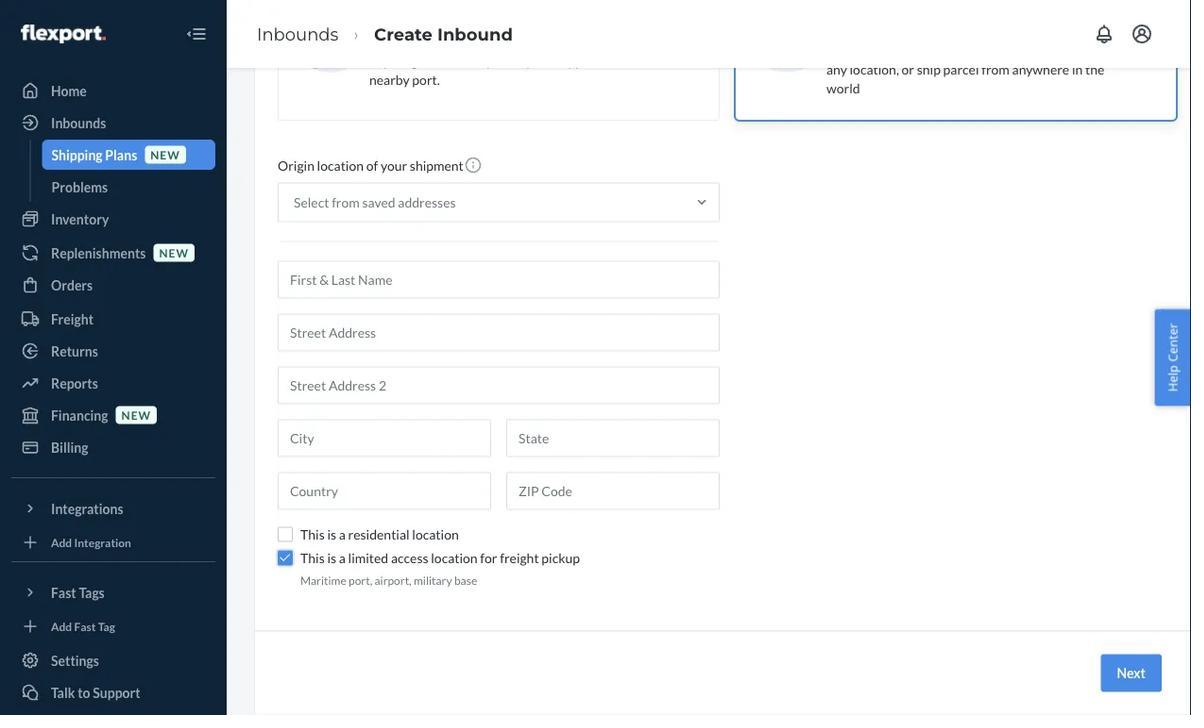 Task type: describe. For each thing, give the bounding box(es) containing it.
supplier
[[555, 53, 601, 69]]

access
[[391, 551, 428, 567]]

shipping plans
[[51, 147, 137, 163]]

create inbound link
[[374, 24, 513, 44]]

freight link
[[11, 304, 215, 334]]

this for this is a limited access location for freight pickup
[[300, 551, 325, 567]]

talk
[[51, 685, 75, 701]]

for
[[480, 551, 497, 567]]

anywhere
[[1012, 61, 1069, 77]]

add for add fast tag
[[51, 620, 72, 634]]

open account menu image
[[1131, 23, 1153, 45]]

maritime
[[300, 574, 346, 588]]

is for residential
[[327, 528, 336, 544]]

this is a limited access location for freight pickup
[[300, 551, 580, 567]]

open notifications image
[[1093, 23, 1116, 45]]

problems
[[51, 179, 108, 195]]

create inbound
[[374, 24, 513, 44]]

fast tags button
[[11, 578, 215, 608]]

nearby
[[369, 72, 410, 88]]

goods
[[411, 53, 446, 69]]

or inside use flexport's international freight service to import goods directly from your supplier or a nearby port.
[[604, 53, 617, 69]]

ship
[[917, 61, 941, 77]]

a inside use flexport's international freight service to import goods directly from your supplier or a nearby port.
[[619, 53, 626, 69]]

problems link
[[42, 172, 215, 202]]

returns link
[[11, 336, 215, 366]]

inbound
[[940, 43, 987, 59]]

add integration
[[51, 536, 131, 550]]

fast inside dropdown button
[[51, 585, 76, 601]]

this is a residential location
[[300, 528, 459, 544]]

origin location of your shipment
[[278, 158, 464, 174]]

2 vertical spatial location
[[431, 551, 478, 567]]

port,
[[349, 574, 372, 588]]

flexport's
[[851, 24, 909, 40]]

orders
[[51, 277, 93, 293]]

from left the saved
[[332, 195, 360, 211]]

use flexport's international freight service to import goods directly from your supplier or a nearby port.
[[369, 34, 630, 88]]

products
[[1019, 43, 1071, 59]]

service
[[574, 34, 615, 50]]

import
[[369, 53, 408, 69]]

us
[[969, 24, 986, 40]]

your right of
[[381, 158, 407, 174]]

0 vertical spatial location
[[317, 158, 364, 174]]

breadcrumbs navigation
[[242, 7, 528, 61]]

saved
[[362, 195, 395, 211]]

1 vertical spatial freight
[[500, 551, 539, 567]]

flexport logo image
[[21, 25, 106, 43]]

freight inside use flexport's international freight service to import goods directly from your supplier or a nearby port.
[[532, 34, 571, 50]]

add integration link
[[11, 532, 215, 554]]

is for limited
[[327, 551, 336, 567]]

next button
[[1101, 656, 1162, 693]]

home link
[[11, 76, 215, 106]]

billing
[[51, 440, 88, 456]]

world
[[827, 80, 860, 96]]

select from saved addresses
[[294, 195, 456, 211]]

select
[[294, 195, 329, 211]]

inbounds inside 'breadcrumbs' navigation
[[257, 24, 338, 44]]

financing
[[51, 408, 108, 424]]

limited
[[348, 551, 388, 567]]

home
[[51, 83, 87, 99]]

center
[[1164, 324, 1181, 362]]

from up the
[[1073, 43, 1101, 59]]

new for replenishments
[[159, 246, 189, 260]]

next
[[1117, 667, 1146, 683]]

talk to support button
[[11, 678, 215, 708]]

directly
[[448, 53, 492, 69]]

network
[[1039, 24, 1088, 40]]

extensive
[[911, 24, 967, 40]]

help center button
[[1155, 310, 1191, 406]]

1 horizontal spatial inbounds link
[[257, 24, 338, 44]]

your down trucking
[[990, 43, 1016, 59]]

port.
[[412, 72, 440, 88]]

from inside use flexport's international freight service to import goods directly from your supplier or a nearby port.
[[495, 53, 523, 69]]

integration
[[74, 536, 131, 550]]

own
[[856, 43, 881, 59]]

integrations
[[51, 501, 123, 517]]

the
[[1085, 61, 1105, 77]]

inventory
[[51, 211, 109, 227]]

integrations button
[[11, 494, 215, 524]]

returns
[[51, 343, 98, 359]]

shipment
[[410, 158, 464, 174]]

a for this is a limited access location for freight pickup
[[339, 551, 346, 567]]

close navigation image
[[185, 23, 208, 45]]

0 horizontal spatial inbounds
[[51, 115, 106, 131]]



Task type: locate. For each thing, give the bounding box(es) containing it.
location up 'this is a limited access location for freight pickup'
[[412, 528, 459, 544]]

inbound
[[437, 24, 513, 44]]

reports link
[[11, 368, 215, 399]]

or down service
[[604, 53, 617, 69]]

location
[[317, 158, 364, 174], [412, 528, 459, 544], [431, 551, 478, 567]]

1 vertical spatial a
[[339, 528, 346, 544]]

0 vertical spatial a
[[619, 53, 626, 69]]

trucking
[[988, 24, 1037, 40]]

to
[[618, 34, 630, 50], [925, 43, 937, 59], [78, 685, 90, 701]]

from right parcel
[[982, 61, 1010, 77]]

or
[[1091, 24, 1103, 40], [604, 53, 617, 69], [902, 61, 914, 77]]

use for use flexport's international freight service to import goods directly from your supplier or a nearby port.
[[369, 34, 392, 50]]

new up orders "link" at top
[[159, 246, 189, 260]]

any
[[827, 61, 847, 77]]

international
[[455, 34, 530, 50]]

1 this from the top
[[300, 528, 325, 544]]

1 add from the top
[[51, 536, 72, 550]]

0 vertical spatial fast
[[51, 585, 76, 601]]

a right supplier
[[619, 53, 626, 69]]

add
[[51, 536, 72, 550], [51, 620, 72, 634]]

this
[[300, 528, 325, 544], [300, 551, 325, 567]]

1 is from the top
[[327, 528, 336, 544]]

flexport's
[[394, 34, 452, 50]]

your up any
[[827, 43, 853, 59]]

Country text field
[[278, 473, 491, 511]]

1 vertical spatial inbounds
[[51, 115, 106, 131]]

new for shipping plans
[[150, 148, 180, 161]]

plans
[[105, 147, 137, 163]]

2 this from the top
[[300, 551, 325, 567]]

tags
[[79, 585, 105, 601]]

fast tags
[[51, 585, 105, 601]]

1 vertical spatial new
[[159, 246, 189, 260]]

2 vertical spatial a
[[339, 551, 346, 567]]

a
[[619, 53, 626, 69], [339, 528, 346, 544], [339, 551, 346, 567]]

support
[[93, 685, 140, 701]]

to inside use flexport's international freight service to import goods directly from your supplier or a nearby port.
[[618, 34, 630, 50]]

0 horizontal spatial use
[[369, 34, 392, 50]]

to inside use flexport's extensive us trucking network or your own carrier to inbound your products from any location, or ship parcel from anywhere in the world
[[925, 43, 937, 59]]

use inside use flexport's extensive us trucking network or your own carrier to inbound your products from any location, or ship parcel from anywhere in the world
[[827, 24, 849, 40]]

new down reports link
[[121, 408, 151, 422]]

1 vertical spatial add
[[51, 620, 72, 634]]

2 horizontal spatial to
[[925, 43, 937, 59]]

or right 'network'
[[1091, 24, 1103, 40]]

freight
[[532, 34, 571, 50], [500, 551, 539, 567]]

1 vertical spatial fast
[[74, 620, 96, 634]]

Street Address text field
[[278, 315, 720, 352]]

settings link
[[11, 646, 215, 676]]

add fast tag link
[[11, 616, 215, 639]]

settings
[[51, 653, 99, 669]]

parcel
[[943, 61, 979, 77]]

0 vertical spatial inbounds link
[[257, 24, 338, 44]]

new right plans
[[150, 148, 180, 161]]

help
[[1164, 366, 1181, 392]]

freight right for at the bottom left of the page
[[500, 551, 539, 567]]

is
[[327, 528, 336, 544], [327, 551, 336, 567]]

use for use flexport's extensive us trucking network or your own carrier to inbound your products from any location, or ship parcel from anywhere in the world
[[827, 24, 849, 40]]

airport,
[[375, 574, 412, 588]]

this for this is a residential location
[[300, 528, 325, 544]]

use flexport's extensive us trucking network or your own carrier to inbound your products from any location, or ship parcel from anywhere in the world
[[827, 24, 1105, 96]]

residential
[[348, 528, 410, 544]]

help center
[[1164, 324, 1181, 392]]

1 vertical spatial inbounds link
[[11, 108, 215, 138]]

use up any
[[827, 24, 849, 40]]

1 horizontal spatial to
[[618, 34, 630, 50]]

add for add integration
[[51, 536, 72, 550]]

0 vertical spatial is
[[327, 528, 336, 544]]

1 vertical spatial is
[[327, 551, 336, 567]]

inventory link
[[11, 204, 215, 234]]

ZIP Code text field
[[506, 473, 720, 511]]

shipping
[[51, 147, 103, 163]]

your inside use flexport's international freight service to import goods directly from your supplier or a nearby port.
[[526, 53, 552, 69]]

First & Last Name text field
[[278, 262, 720, 299]]

use inside use flexport's international freight service to import goods directly from your supplier or a nearby port.
[[369, 34, 392, 50]]

2 add from the top
[[51, 620, 72, 634]]

a for this is a residential location
[[339, 528, 346, 544]]

0 vertical spatial inbounds
[[257, 24, 338, 44]]

orders link
[[11, 270, 215, 300]]

2 is from the top
[[327, 551, 336, 567]]

2 vertical spatial new
[[121, 408, 151, 422]]

replenishments
[[51, 245, 146, 261]]

inbounds
[[257, 24, 338, 44], [51, 115, 106, 131]]

talk to support
[[51, 685, 140, 701]]

location,
[[850, 61, 899, 77]]

0 vertical spatial add
[[51, 536, 72, 550]]

reports
[[51, 375, 98, 392]]

in
[[1072, 61, 1083, 77]]

fast left tags
[[51, 585, 76, 601]]

freight
[[51, 311, 94, 327]]

to inside button
[[78, 685, 90, 701]]

use
[[827, 24, 849, 40], [369, 34, 392, 50]]

0 horizontal spatial or
[[604, 53, 617, 69]]

create
[[374, 24, 433, 44]]

add fast tag
[[51, 620, 115, 634]]

carrier
[[883, 43, 922, 59]]

1 horizontal spatial or
[[902, 61, 914, 77]]

military
[[414, 574, 452, 588]]

origin
[[278, 158, 314, 174]]

add left integration
[[51, 536, 72, 550]]

City text field
[[278, 420, 491, 458]]

addresses
[[398, 195, 456, 211]]

new
[[150, 148, 180, 161], [159, 246, 189, 260], [121, 408, 151, 422]]

pickup
[[542, 551, 580, 567]]

fast
[[51, 585, 76, 601], [74, 620, 96, 634]]

1 horizontal spatial use
[[827, 24, 849, 40]]

to right service
[[618, 34, 630, 50]]

maritime port, airport, military base
[[300, 574, 477, 588]]

base
[[454, 574, 477, 588]]

0 horizontal spatial to
[[78, 685, 90, 701]]

new for financing
[[121, 408, 151, 422]]

from
[[1073, 43, 1101, 59], [495, 53, 523, 69], [982, 61, 1010, 77], [332, 195, 360, 211]]

None checkbox
[[278, 528, 293, 543]]

0 horizontal spatial inbounds link
[[11, 108, 215, 138]]

billing link
[[11, 433, 215, 463]]

tag
[[98, 620, 115, 634]]

of
[[366, 158, 378, 174]]

a left residential
[[339, 528, 346, 544]]

to up the ship
[[925, 43, 937, 59]]

location up base
[[431, 551, 478, 567]]

add up settings
[[51, 620, 72, 634]]

use up import
[[369, 34, 392, 50]]

State text field
[[506, 420, 720, 458]]

None checkbox
[[278, 552, 293, 567]]

Street Address 2 text field
[[278, 367, 720, 405]]

location left of
[[317, 158, 364, 174]]

1 vertical spatial location
[[412, 528, 459, 544]]

a left limited
[[339, 551, 346, 567]]

0 vertical spatial new
[[150, 148, 180, 161]]

your left supplier
[[526, 53, 552, 69]]

to right talk
[[78, 685, 90, 701]]

your
[[827, 43, 853, 59], [990, 43, 1016, 59], [526, 53, 552, 69], [381, 158, 407, 174]]

0 vertical spatial freight
[[532, 34, 571, 50]]

from down international
[[495, 53, 523, 69]]

1 vertical spatial this
[[300, 551, 325, 567]]

inbounds link
[[257, 24, 338, 44], [11, 108, 215, 138]]

freight up supplier
[[532, 34, 571, 50]]

or down carrier
[[902, 61, 914, 77]]

0 vertical spatial this
[[300, 528, 325, 544]]

1 horizontal spatial inbounds
[[257, 24, 338, 44]]

2 horizontal spatial or
[[1091, 24, 1103, 40]]

fast left tag
[[74, 620, 96, 634]]



Task type: vqa. For each thing, say whether or not it's contained in the screenshot.
device in Battery installed inside the device
no



